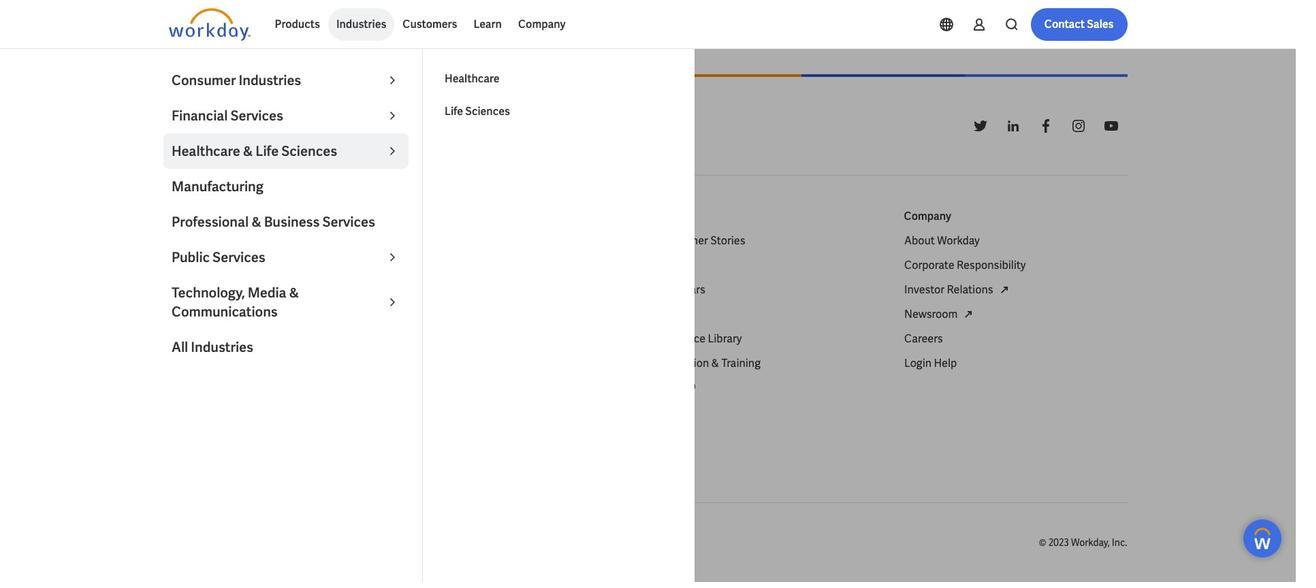 Task type: locate. For each thing, give the bounding box(es) containing it.
1 vertical spatial financial
[[414, 234, 458, 248]]

&
[[243, 142, 253, 160], [251, 213, 261, 231], [289, 284, 299, 302], [477, 307, 485, 322], [711, 356, 719, 371]]

1 vertical spatial company
[[904, 209, 951, 223]]

professional
[[172, 213, 249, 231], [414, 307, 475, 322]]

0 horizontal spatial professional & business services
[[172, 213, 375, 231]]

resource library link
[[659, 331, 742, 347]]

manufacturing
[[172, 178, 263, 195]]

1 vertical spatial life
[[256, 142, 279, 160]]

company button
[[510, 8, 574, 41]]

business
[[264, 213, 320, 231], [487, 307, 531, 322]]

business for professional & business services 'link' to the top
[[264, 213, 320, 231]]

0 horizontal spatial professional
[[172, 213, 249, 231]]

company inside dropdown button
[[518, 17, 566, 31]]

products down manufacturing
[[169, 209, 214, 223]]

financial services for financial services link
[[414, 234, 503, 248]]

workday up "corporate responsibility"
[[937, 234, 980, 248]]

public for public sector
[[414, 332, 444, 346]]

professional & business services inside professional & business services 'link'
[[172, 213, 375, 231]]

opens in a new tab image for newsroom
[[960, 307, 977, 323]]

professional & business services link
[[163, 204, 409, 240], [414, 307, 576, 323]]

1 horizontal spatial financial
[[414, 234, 458, 248]]

public up retail
[[414, 332, 444, 346]]

financial services down consumer industries
[[172, 107, 283, 125]]

newsroom
[[904, 307, 958, 322]]

0 vertical spatial sciences
[[465, 104, 510, 119]]

0 vertical spatial life
[[445, 104, 463, 119]]

1 vertical spatial workday
[[192, 332, 235, 346]]

1 vertical spatial business
[[487, 307, 531, 322]]

2 for from the top
[[169, 283, 185, 297]]

2023
[[1049, 537, 1069, 549]]

& right media
[[289, 284, 299, 302]]

industries down communications
[[191, 338, 253, 356]]

corporate responsibility link
[[904, 257, 1026, 274]]

1 horizontal spatial life
[[445, 104, 463, 119]]

1 vertical spatial products
[[169, 209, 214, 223]]

financial inside dropdown button
[[172, 107, 228, 125]]

sciences
[[465, 104, 510, 119], [281, 142, 337, 160]]

2 go to the homepage image from the top
[[169, 110, 250, 142]]

industries right more
[[463, 405, 512, 420]]

healthcare
[[445, 72, 500, 86], [172, 142, 240, 160], [414, 258, 468, 272]]

1 horizontal spatial professional & business services
[[414, 307, 576, 322]]

all industries
[[172, 338, 253, 356]]

financial services button
[[163, 98, 409, 133]]

list item up media
[[169, 233, 392, 257]]

choices
[[465, 537, 501, 549]]

0 vertical spatial financial services
[[172, 107, 283, 125]]

why
[[169, 332, 190, 346]]

opens in a new tab image down the "responsibility"
[[996, 282, 1012, 298]]

1 vertical spatial professional
[[414, 307, 475, 322]]

1 vertical spatial sciences
[[281, 142, 337, 160]]

about workday
[[904, 234, 980, 248]]

1 horizontal spatial public
[[414, 332, 444, 346]]

0 vertical spatial financial
[[172, 107, 228, 125]]

healthcare link
[[437, 63, 682, 95], [414, 257, 468, 274]]

healthcare & life sciences button
[[163, 133, 409, 169]]

professional & business services up sector
[[414, 307, 576, 322]]

& down manufacturing link
[[251, 213, 261, 231]]

investor relations link
[[904, 282, 1012, 298]]

0 vertical spatial go to the homepage image
[[169, 8, 250, 41]]

1 vertical spatial professional & business services
[[414, 307, 576, 322]]

education down resource
[[659, 356, 709, 371]]

& up sector
[[477, 307, 485, 322]]

0 vertical spatial healthcare link
[[437, 63, 682, 95]]

for left hr
[[169, 258, 185, 272]]

2 horizontal spatial opens in a new tab image
[[996, 282, 1012, 298]]

0 vertical spatial professional
[[172, 213, 249, 231]]

1 vertical spatial opens in a new tab image
[[960, 307, 977, 323]]

public inside list
[[414, 332, 444, 346]]

professional up public sector
[[414, 307, 475, 322]]

list
[[169, 233, 392, 470], [414, 233, 637, 421], [659, 233, 882, 396], [904, 233, 1127, 372]]

for down for hr link
[[169, 283, 185, 297]]

healthcare inside healthcare & life sciences dropdown button
[[172, 142, 240, 160]]

1 horizontal spatial professional & business services link
[[414, 307, 576, 323]]

hr
[[187, 258, 202, 272]]

education & training
[[659, 356, 760, 371]]

4 list from the left
[[904, 233, 1127, 372]]

0 vertical spatial company
[[518, 17, 566, 31]]

1 vertical spatial go to the homepage image
[[169, 110, 250, 142]]

0 vertical spatial workday
[[937, 234, 980, 248]]

financial services
[[172, 107, 283, 125], [414, 234, 503, 248]]

& inside healthcare & life sciences dropdown button
[[243, 142, 253, 160]]

0 horizontal spatial public
[[172, 249, 210, 266]]

1 vertical spatial public
[[414, 332, 444, 346]]

public
[[172, 249, 210, 266], [414, 332, 444, 346]]

0 horizontal spatial business
[[264, 213, 320, 231]]

for
[[169, 258, 185, 272], [169, 283, 185, 297]]

workday
[[937, 234, 980, 248], [192, 332, 235, 346]]

workday for why workday
[[192, 332, 235, 346]]

2 list from the left
[[414, 233, 637, 421]]

contact
[[1045, 17, 1085, 31]]

financial services link
[[414, 233, 503, 249]]

contact sales link
[[1031, 8, 1127, 41]]

list containing for hr
[[169, 233, 392, 470]]

public up for planning
[[172, 249, 210, 266]]

public inside dropdown button
[[172, 249, 210, 266]]

1 go to the homepage image from the top
[[169, 8, 250, 41]]

healthcare link down company dropdown button
[[437, 63, 682, 95]]

company right learn
[[518, 17, 566, 31]]

1 vertical spatial healthcare link
[[414, 257, 468, 274]]

healthcare up manufacturing
[[172, 142, 240, 160]]

professional inside list
[[414, 307, 475, 322]]

1 vertical spatial healthcare
[[172, 142, 240, 160]]

platform
[[169, 307, 211, 322]]

2 vertical spatial healthcare
[[414, 258, 468, 272]]

0 horizontal spatial life
[[256, 142, 279, 160]]

go to the homepage image
[[169, 8, 250, 41], [169, 110, 250, 142]]

1 horizontal spatial sciences
[[465, 104, 510, 119]]

1 horizontal spatial products
[[275, 17, 320, 31]]

list for products
[[169, 233, 392, 470]]

0 horizontal spatial professional & business services link
[[163, 204, 409, 240]]

0 vertical spatial public
[[172, 249, 210, 266]]

retail
[[414, 356, 442, 371]]

financial up the higher
[[414, 234, 458, 248]]

0 horizontal spatial workday
[[192, 332, 235, 346]]

1 vertical spatial financial services
[[414, 234, 503, 248]]

learn button
[[465, 8, 510, 41]]

0 horizontal spatial financial services
[[172, 107, 283, 125]]

go to the homepage image up consumer on the left of page
[[169, 8, 250, 41]]

for hr
[[169, 258, 202, 272]]

workday inside 'link'
[[192, 332, 235, 346]]

professional & business services down manufacturing link
[[172, 213, 375, 231]]

life inside dropdown button
[[256, 142, 279, 160]]

public for public services
[[172, 249, 210, 266]]

consumer
[[172, 72, 236, 89]]

0 vertical spatial healthcare
[[445, 72, 500, 86]]

webinars link
[[659, 282, 705, 298]]

see
[[414, 405, 432, 420]]

login help link
[[904, 356, 957, 372]]

your privacy choices
[[411, 537, 501, 549]]

0 horizontal spatial company
[[518, 17, 566, 31]]

1 list from the left
[[169, 233, 392, 470]]

1 horizontal spatial professional
[[414, 307, 475, 322]]

business down manufacturing link
[[264, 213, 320, 231]]

sector
[[446, 332, 479, 346]]

0 horizontal spatial financial
[[172, 107, 228, 125]]

go to the homepage image down consumer on the left of page
[[169, 110, 250, 142]]

why workday
[[169, 332, 235, 346]]

healthcare inside list
[[414, 258, 468, 272]]

& up manufacturing
[[243, 142, 253, 160]]

& left training
[[711, 356, 719, 371]]

for for for planning
[[169, 283, 185, 297]]

services
[[230, 107, 283, 125], [322, 213, 375, 231], [461, 234, 503, 248], [213, 249, 265, 266], [534, 307, 576, 322]]

opens in a new tab image down relations
[[960, 307, 977, 323]]

0 horizontal spatial opens in a new tab image
[[683, 380, 700, 396]]

life
[[445, 104, 463, 119], [256, 142, 279, 160]]

education
[[449, 283, 499, 297], [659, 356, 709, 371]]

0 vertical spatial professional & business services
[[172, 213, 375, 231]]

technology, media & communications
[[172, 284, 299, 321]]

financial
[[172, 107, 228, 125], [414, 234, 458, 248]]

0 vertical spatial opens in a new tab image
[[996, 282, 1012, 298]]

workday down communications
[[192, 332, 235, 346]]

industries right products dropdown button
[[336, 17, 386, 31]]

professional & business services inside list
[[414, 307, 576, 322]]

for hr link
[[169, 257, 202, 274]]

1 horizontal spatial financial services
[[414, 234, 503, 248]]

0 horizontal spatial sciences
[[281, 142, 337, 160]]

professional & business services for professional & business services 'link' to the top
[[172, 213, 375, 231]]

investor relations
[[904, 283, 993, 297]]

opens in a new tab image
[[996, 282, 1012, 298], [960, 307, 977, 323], [683, 380, 700, 396]]

0 vertical spatial education
[[449, 283, 499, 297]]

financial services inside 'financial services' dropdown button
[[172, 107, 283, 125]]

about workday link
[[904, 233, 980, 249]]

0 vertical spatial business
[[264, 213, 320, 231]]

0 vertical spatial products
[[275, 17, 320, 31]]

1 for from the top
[[169, 258, 185, 272]]

education right the higher
[[449, 283, 499, 297]]

login help
[[904, 356, 957, 371]]

public services
[[172, 249, 265, 266]]

consumer industries
[[172, 72, 301, 89]]

list for company
[[904, 233, 1127, 372]]

all industries link
[[163, 330, 409, 365]]

customer
[[659, 234, 708, 248]]

go to facebook image
[[1038, 118, 1054, 134]]

services for 'financial services' dropdown button
[[230, 107, 283, 125]]

business inside list
[[487, 307, 531, 322]]

opens in a new tab image down education & training link at the bottom right of the page
[[683, 380, 700, 396]]

1 horizontal spatial workday
[[937, 234, 980, 248]]

business down higher education link
[[487, 307, 531, 322]]

products up consumer industries dropdown button
[[275, 17, 320, 31]]

1 horizontal spatial business
[[487, 307, 531, 322]]

professional & business services
[[172, 213, 375, 231], [414, 307, 576, 322]]

industries
[[336, 17, 386, 31], [239, 72, 301, 89], [414, 209, 464, 223], [191, 338, 253, 356], [463, 405, 512, 420]]

corporate
[[904, 258, 954, 272]]

1 vertical spatial for
[[169, 283, 185, 297]]

customers button
[[395, 8, 465, 41]]

industries up 'financial services' dropdown button
[[239, 72, 301, 89]]

financial services up higher education at left
[[414, 234, 503, 248]]

professional down manufacturing
[[172, 213, 249, 231]]

resource
[[659, 332, 705, 346]]

public services button
[[163, 240, 409, 275]]

corporate responsibility
[[904, 258, 1026, 272]]

financial services inside list
[[414, 234, 503, 248]]

0 vertical spatial for
[[169, 258, 185, 272]]

higher
[[414, 283, 447, 297]]

list containing customer stories
[[659, 233, 882, 396]]

financial down consumer on the left of page
[[172, 107, 228, 125]]

healthcare link up the higher
[[414, 257, 468, 274]]

list containing financial services
[[414, 233, 637, 421]]

healthcare up the higher
[[414, 258, 468, 272]]

healthcare up life sciences
[[445, 72, 500, 86]]

company up about
[[904, 209, 951, 223]]

services for public services dropdown button
[[213, 249, 265, 266]]

list item
[[169, 233, 392, 257], [659, 257, 882, 282], [659, 307, 882, 331]]

list containing about workday
[[904, 233, 1127, 372]]

1 horizontal spatial education
[[659, 356, 709, 371]]

1 horizontal spatial opens in a new tab image
[[960, 307, 977, 323]]

3 list from the left
[[659, 233, 882, 396]]



Task type: vqa. For each thing, say whether or not it's contained in the screenshot.
'access'
no



Task type: describe. For each thing, give the bounding box(es) containing it.
financial for 'financial services' dropdown button
[[172, 107, 228, 125]]

life sciences
[[445, 104, 510, 119]]

list item up library
[[659, 307, 882, 331]]

financial services for 'financial services' dropdown button
[[172, 107, 283, 125]]

for planning
[[169, 283, 230, 297]]

about
[[904, 234, 935, 248]]

higher education
[[414, 283, 499, 297]]

customers
[[403, 17, 457, 31]]

retail link
[[414, 356, 442, 372]]

list for industries
[[414, 233, 637, 421]]

why workday link
[[169, 331, 235, 347]]

industries inside dropdown button
[[336, 17, 386, 31]]

workday for about workday
[[937, 234, 980, 248]]

0 horizontal spatial products
[[169, 209, 214, 223]]

workday,
[[1071, 537, 1110, 549]]

careers
[[904, 332, 943, 346]]

relations
[[947, 283, 993, 297]]

2 vertical spatial opens in a new tab image
[[683, 380, 700, 396]]

library
[[708, 332, 742, 346]]

sales
[[1087, 17, 1114, 31]]

your privacy choices link
[[389, 536, 501, 550]]

public sector link
[[414, 331, 479, 347]]

technology link
[[414, 380, 470, 396]]

industries inside dropdown button
[[239, 72, 301, 89]]

privacy
[[432, 537, 463, 549]]

& inside technology, media & communications
[[289, 284, 299, 302]]

all
[[172, 338, 188, 356]]

manufacturing link
[[163, 169, 409, 204]]

professional for the bottommost professional & business services 'link'
[[414, 307, 475, 322]]

webinars
[[659, 283, 705, 297]]

higher education link
[[414, 282, 499, 298]]

learn
[[474, 17, 502, 31]]

industries up financial services link
[[414, 209, 464, 223]]

© 2023 workday, inc.
[[1039, 537, 1127, 549]]

education & training link
[[659, 356, 760, 372]]

responsibility
[[957, 258, 1026, 272]]

platform link
[[169, 307, 211, 323]]

public sector
[[414, 332, 479, 346]]

contact sales
[[1045, 17, 1114, 31]]

products inside dropdown button
[[275, 17, 320, 31]]

1 vertical spatial education
[[659, 356, 709, 371]]

see more industries
[[414, 405, 512, 420]]

industries inside list
[[463, 405, 512, 420]]

services for financial services link
[[461, 234, 503, 248]]

see more industries link
[[414, 405, 512, 421]]

technology
[[414, 381, 470, 395]]

resource library
[[659, 332, 742, 346]]

planning
[[187, 283, 230, 297]]

communications
[[172, 303, 278, 321]]

products button
[[267, 8, 328, 41]]

inc.
[[1112, 537, 1127, 549]]

careers link
[[904, 331, 943, 347]]

customer stories link
[[659, 233, 745, 249]]

0 vertical spatial professional & business services link
[[163, 204, 409, 240]]

professional & business services for the bottommost professional & business services 'link'
[[414, 307, 576, 322]]

healthcare & life sciences
[[172, 142, 337, 160]]

more
[[435, 405, 461, 420]]

investor
[[904, 283, 944, 297]]

industries button
[[328, 8, 395, 41]]

help
[[934, 356, 957, 371]]

your
[[411, 537, 430, 549]]

sciences inside dropdown button
[[281, 142, 337, 160]]

1 horizontal spatial company
[[904, 209, 951, 223]]

technology,
[[172, 284, 245, 302]]

login
[[904, 356, 931, 371]]

customer stories
[[659, 234, 745, 248]]

consumer industries button
[[163, 63, 409, 98]]

media
[[248, 284, 286, 302]]

for for for hr
[[169, 258, 185, 272]]

©
[[1039, 537, 1047, 549]]

professional for professional & business services 'link' to the top
[[172, 213, 249, 231]]

opens in a new tab image for investor relations
[[996, 282, 1012, 298]]

go to linkedin image
[[1005, 118, 1021, 134]]

business for the bottommost professional & business services 'link'
[[487, 307, 531, 322]]

1 vertical spatial professional & business services link
[[414, 307, 576, 323]]

training
[[721, 356, 760, 371]]

stories
[[710, 234, 745, 248]]

0 horizontal spatial education
[[449, 283, 499, 297]]

list item down stories
[[659, 257, 882, 282]]

for planning link
[[169, 282, 230, 298]]

go to instagram image
[[1070, 118, 1087, 134]]

newsroom link
[[904, 307, 977, 323]]

go to youtube image
[[1103, 118, 1119, 134]]

life sciences link
[[437, 95, 682, 128]]

technology, media & communications button
[[163, 275, 409, 330]]

go to twitter image
[[972, 118, 989, 134]]

& inside education & training link
[[711, 356, 719, 371]]

financial for financial services link
[[414, 234, 458, 248]]



